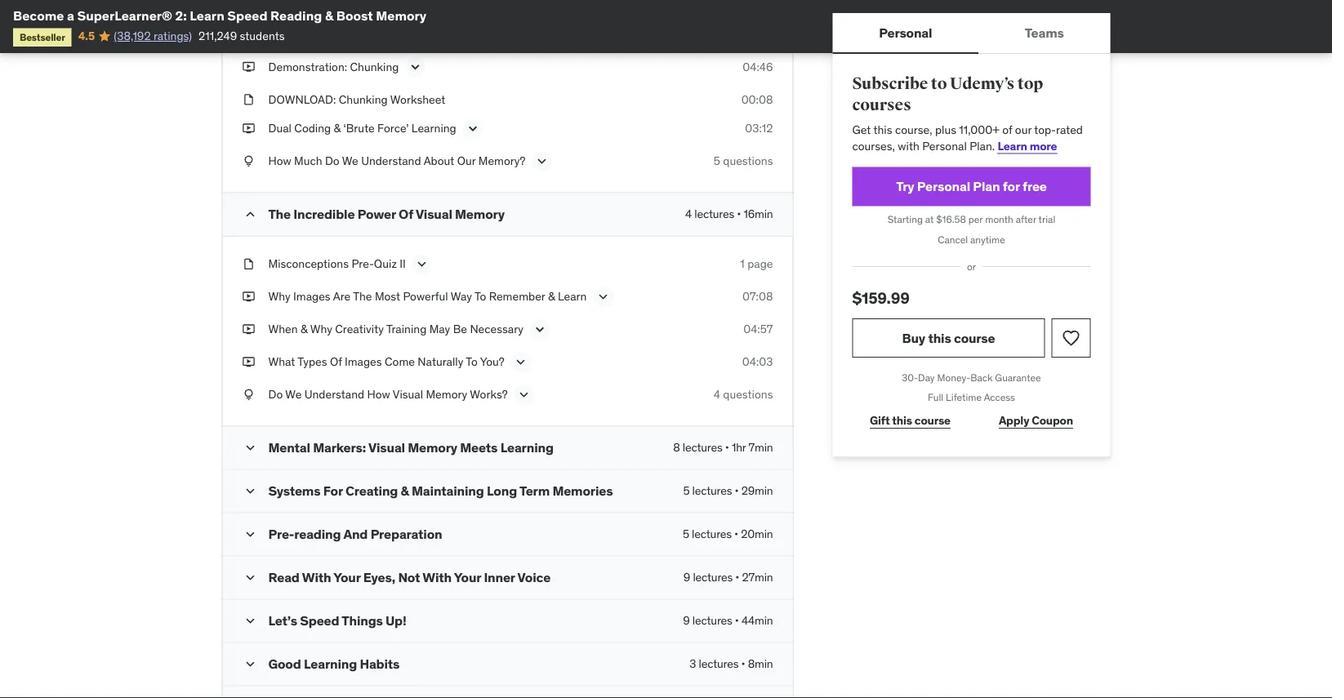 Task type: vqa. For each thing, say whether or not it's contained in the screenshot.
bottom chunking
yes



Task type: describe. For each thing, give the bounding box(es) containing it.
at
[[925, 213, 934, 226]]

gift this course
[[870, 413, 951, 428]]

4.5
[[78, 29, 95, 43]]

1 your from the left
[[333, 569, 361, 586]]

more
[[1030, 138, 1057, 153]]

questions for 5 questions
[[723, 154, 773, 168]]

27min
[[742, 570, 773, 585]]

show lecture description image for do we understand how visual memory works?
[[516, 387, 532, 403]]

0 vertical spatial to
[[474, 289, 486, 304]]

top-
[[1034, 122, 1056, 137]]

memory up "systems for creating & maintaining long term memories"
[[408, 439, 457, 456]]

1 vertical spatial understand
[[304, 387, 364, 402]]

9 lectures • 44min
[[683, 614, 773, 628]]

4 for 4 questions
[[714, 387, 720, 402]]

teams button
[[979, 13, 1110, 52]]

free
[[1023, 178, 1047, 195]]

not
[[398, 569, 420, 586]]

show lecture description image for demonstration: chunking
[[407, 59, 424, 75]]

memory?
[[479, 154, 526, 168]]

9 for read with your eyes, not with your inner voice
[[684, 570, 690, 585]]

xsmall image for what
[[242, 354, 255, 370]]

types
[[298, 355, 327, 369]]

0 horizontal spatial images
[[293, 289, 331, 304]]

voice
[[518, 569, 551, 586]]

subscribe
[[852, 74, 928, 94]]

9 lectures • 27min
[[684, 570, 773, 585]]

3 xsmall image from the top
[[242, 59, 255, 75]]

force'
[[377, 121, 409, 136]]

get this course, plus 11,000+ of our top-rated courses, with personal plan.
[[852, 122, 1083, 153]]

small image for systems
[[242, 483, 259, 500]]

1 page
[[740, 257, 773, 271]]

try personal plan for free link
[[852, 167, 1091, 206]]

demonstration:
[[268, 59, 347, 74]]

2 horizontal spatial the
[[380, 27, 399, 41]]

creating
[[346, 482, 398, 499]]

8 lectures • 1hr 7min
[[673, 440, 773, 455]]

show lecture description image for how much do we understand about our memory?
[[534, 153, 550, 170]]

16min
[[744, 207, 773, 221]]

money-
[[937, 371, 971, 384]]

20min
[[741, 527, 773, 542]]

tab list containing personal
[[833, 13, 1110, 54]]

anytime
[[970, 233, 1005, 246]]

let's speed things up!
[[268, 612, 406, 629]]

incredible
[[294, 206, 355, 222]]

you?
[[480, 355, 505, 369]]

small image for let's
[[242, 613, 259, 629]]

course,
[[895, 122, 932, 137]]

courses,
[[852, 138, 895, 153]]

superlearner®
[[77, 7, 172, 24]]

9 for let's speed things up!
[[683, 614, 690, 628]]

download: chunking worksheet
[[268, 92, 445, 107]]

power
[[358, 206, 396, 222]]

04:46
[[743, 59, 773, 74]]

systems
[[268, 482, 321, 499]]

30-day money-back guarantee full lifetime access
[[902, 371, 1041, 404]]

gift this course link
[[852, 405, 968, 437]]

0 horizontal spatial pre-
[[268, 526, 294, 542]]

naturally
[[418, 355, 463, 369]]

when
[[268, 322, 298, 337]]

5 lectures • 29min
[[683, 484, 773, 498]]

1 vertical spatial of
[[330, 355, 342, 369]]

lectures for read with your eyes, not with your inner voice
[[693, 570, 733, 585]]

1 xsmall image from the top
[[242, 0, 255, 13]]

apply coupon button
[[981, 405, 1091, 437]]

learn more
[[998, 138, 1057, 153]]

memory up chunking: navigating the brain's natural limitations on the left of the page
[[376, 7, 427, 24]]

a
[[67, 7, 74, 24]]

0 vertical spatial 5
[[714, 154, 720, 168]]

0 horizontal spatial learn
[[190, 7, 224, 24]]

get
[[852, 122, 871, 137]]

what
[[268, 355, 295, 369]]

2 your from the left
[[454, 569, 481, 586]]

try
[[896, 178, 914, 195]]

chunking: navigating the brain's natural limitations
[[268, 27, 537, 41]]

eyes,
[[363, 569, 395, 586]]

0 vertical spatial understand
[[361, 154, 421, 168]]

become
[[13, 7, 64, 24]]

8 xsmall image from the top
[[242, 387, 255, 403]]

courses
[[852, 95, 911, 115]]

2:
[[175, 7, 187, 24]]

starting at $16.58 per month after trial cancel anytime
[[888, 213, 1056, 246]]

memory down naturally
[[426, 387, 467, 402]]

4 for 4 lectures • 16min
[[685, 207, 692, 221]]

0 horizontal spatial learning
[[304, 656, 357, 672]]

& left 'brute
[[334, 121, 341, 136]]

$16.58
[[936, 213, 966, 226]]

& right creating
[[401, 482, 409, 499]]

systems for creating & maintaining long term memories
[[268, 482, 613, 499]]

29min
[[741, 484, 773, 498]]

0 horizontal spatial the
[[268, 206, 291, 222]]

$159.99
[[852, 288, 910, 307]]

why images are the most powerful way to remember & learn
[[268, 289, 587, 304]]

0 vertical spatial why
[[268, 289, 291, 304]]

good learning habits
[[268, 656, 400, 672]]

lectures for let's speed things up!
[[693, 614, 732, 628]]

become a superlearner® 2: learn speed reading & boost memory
[[13, 7, 427, 24]]

access
[[984, 391, 1015, 404]]

coupon
[[1032, 413, 1073, 428]]

visual for how
[[393, 387, 423, 402]]

ii
[[400, 257, 406, 271]]

read with your eyes, not with your inner voice
[[268, 569, 551, 586]]

for
[[1003, 178, 1020, 195]]

learning for dual coding & 'brute force' learning
[[412, 121, 456, 136]]

3 lectures • 8min
[[690, 657, 773, 672]]

be
[[453, 322, 467, 337]]

1 horizontal spatial why
[[310, 322, 332, 337]]

subscribe to udemy's top courses
[[852, 74, 1043, 115]]

personal inside button
[[879, 24, 932, 41]]

let's
[[268, 612, 297, 629]]

1 vertical spatial to
[[466, 355, 478, 369]]

this for buy
[[928, 329, 951, 346]]

03:12
[[745, 121, 773, 136]]

07:08
[[742, 289, 773, 304]]

show lecture description image for why images are the most powerful way to remember & learn
[[595, 289, 611, 305]]

questions for 4 questions
[[723, 387, 773, 402]]

course for gift this course
[[915, 413, 951, 428]]

(38,192
[[114, 29, 151, 43]]

0 horizontal spatial do
[[268, 387, 283, 402]]

limitations
[[480, 27, 537, 41]]

buy this course
[[902, 329, 995, 346]]



Task type: locate. For each thing, give the bounding box(es) containing it.
2 vertical spatial visual
[[368, 439, 405, 456]]

0 horizontal spatial we
[[285, 387, 302, 402]]

9 up "3"
[[683, 614, 690, 628]]

& right remember
[[548, 289, 555, 304]]

8
[[673, 440, 680, 455]]

lectures for mental markers: visual memory meets learning
[[683, 440, 723, 455]]

5 up 4 lectures • 16min
[[714, 154, 720, 168]]

small image
[[242, 206, 259, 223], [242, 440, 259, 456], [242, 483, 259, 500], [242, 527, 259, 543], [242, 613, 259, 629]]

2 horizontal spatial show lecture description image
[[595, 289, 611, 305]]

after
[[1016, 213, 1036, 226]]

• for read with your eyes, not with your inner voice
[[735, 570, 739, 585]]

1 vertical spatial 5
[[683, 484, 690, 498]]

1 vertical spatial visual
[[393, 387, 423, 402]]

& left 'boost'
[[325, 7, 333, 24]]

how left much
[[268, 154, 291, 168]]

1 vertical spatial learning
[[500, 439, 554, 456]]

• for the incredible power of visual memory
[[737, 207, 741, 221]]

4 lectures • 16min
[[685, 207, 773, 221]]

1 horizontal spatial we
[[342, 154, 358, 168]]

show lecture description image for dual coding & 'brute force' learning
[[465, 121, 481, 137]]

plan.
[[970, 138, 995, 153]]

5 xsmall image from the top
[[242, 153, 255, 169]]

0 vertical spatial 4
[[685, 207, 692, 221]]

lectures
[[694, 207, 734, 221], [683, 440, 723, 455], [692, 484, 732, 498], [692, 527, 732, 542], [693, 570, 733, 585], [693, 614, 732, 628], [699, 657, 739, 672]]

personal down plus
[[922, 138, 967, 153]]

1 xsmall image from the top
[[242, 121, 255, 137]]

of right types
[[330, 355, 342, 369]]

1 vertical spatial learn
[[998, 138, 1027, 153]]

1
[[740, 257, 745, 271]]

9 down 5 lectures • 20min at the bottom right of the page
[[684, 570, 690, 585]]

apply coupon
[[999, 413, 1073, 428]]

lectures for pre-reading and preparation
[[692, 527, 732, 542]]

students
[[240, 29, 285, 43]]

1 horizontal spatial with
[[423, 569, 452, 586]]

show lecture description image right ii
[[414, 256, 430, 273]]

of right power
[[399, 206, 413, 222]]

questions down 04:03
[[723, 387, 773, 402]]

5 for systems for creating & maintaining long term memories
[[683, 484, 690, 498]]

2 with from the left
[[423, 569, 452, 586]]

this right gift
[[892, 413, 912, 428]]

• left 1hr
[[725, 440, 729, 455]]

0 horizontal spatial 4
[[685, 207, 692, 221]]

chunking for download:
[[339, 92, 388, 107]]

quiz
[[374, 257, 397, 271]]

full
[[928, 391, 944, 404]]

0 horizontal spatial show lecture description image
[[407, 59, 424, 75]]

speed up 211,249 students
[[227, 7, 268, 24]]

2 vertical spatial the
[[353, 289, 372, 304]]

chunking up dual coding & 'brute force' learning
[[339, 92, 388, 107]]

show lecture description image
[[465, 121, 481, 137], [534, 153, 550, 170], [414, 256, 430, 273], [532, 322, 548, 338], [513, 354, 529, 371]]

lectures left 20min
[[692, 527, 732, 542]]

this inside buy this course button
[[928, 329, 951, 346]]

questions down 03:12 on the top
[[723, 154, 773, 168]]

wishlist image
[[1061, 328, 1081, 348]]

coding
[[294, 121, 331, 136]]

1 small image from the top
[[242, 206, 259, 223]]

inner
[[484, 569, 515, 586]]

speed right let's
[[300, 612, 339, 629]]

plan
[[973, 178, 1000, 195]]

visual for of
[[416, 206, 452, 222]]

1 vertical spatial show lecture description image
[[595, 289, 611, 305]]

0 horizontal spatial course
[[915, 413, 951, 428]]

this for get
[[874, 122, 892, 137]]

1 horizontal spatial speed
[[300, 612, 339, 629]]

3
[[690, 657, 696, 672]]

learning down let's speed things up!
[[304, 656, 357, 672]]

small image left "reading"
[[242, 527, 259, 543]]

6 xsmall image from the top
[[242, 256, 255, 272]]

understand down types
[[304, 387, 364, 402]]

0 vertical spatial pre-
[[352, 257, 374, 271]]

brain's
[[402, 27, 437, 41]]

0 vertical spatial xsmall image
[[242, 121, 255, 137]]

0 vertical spatial visual
[[416, 206, 452, 222]]

about
[[424, 154, 454, 168]]

images down the creativity
[[345, 355, 382, 369]]

this inside get this course, plus 11,000+ of our top-rated courses, with personal plan.
[[874, 122, 892, 137]]

• for let's speed things up!
[[735, 614, 739, 628]]

2 vertical spatial this
[[892, 413, 912, 428]]

• left 20min
[[734, 527, 738, 542]]

pre- up the "read"
[[268, 526, 294, 542]]

4 xsmall image from the top
[[242, 92, 255, 108]]

lectures left the "27min"
[[693, 570, 733, 585]]

0 vertical spatial course
[[954, 329, 995, 346]]

xsmall image
[[242, 121, 255, 137], [242, 289, 255, 305], [242, 354, 255, 370]]

this up courses,
[[874, 122, 892, 137]]

to right way
[[474, 289, 486, 304]]

2 horizontal spatial learning
[[500, 439, 554, 456]]

most
[[375, 289, 400, 304]]

0 vertical spatial questions
[[723, 154, 773, 168]]

show lecture description image up our in the top left of the page
[[465, 121, 481, 137]]

• left 8min
[[741, 657, 745, 672]]

1 horizontal spatial course
[[954, 329, 995, 346]]

gift
[[870, 413, 890, 428]]

the incredible power of visual memory
[[268, 206, 505, 222]]

how
[[268, 154, 291, 168], [367, 387, 390, 402]]

1 horizontal spatial 4
[[714, 387, 720, 402]]

1 horizontal spatial do
[[325, 154, 340, 168]]

small image for read
[[242, 570, 259, 586]]

0 vertical spatial of
[[399, 206, 413, 222]]

small image left systems
[[242, 483, 259, 500]]

how much do we understand about our memory?
[[268, 154, 526, 168]]

• for mental markers: visual memory meets learning
[[725, 440, 729, 455]]

speed
[[227, 7, 268, 24], [300, 612, 339, 629]]

are
[[333, 289, 351, 304]]

1 vertical spatial the
[[268, 206, 291, 222]]

1 horizontal spatial images
[[345, 355, 382, 369]]

trial
[[1039, 213, 1056, 226]]

this inside gift this course link
[[892, 413, 912, 428]]

habits
[[360, 656, 400, 672]]

0 vertical spatial we
[[342, 154, 358, 168]]

1 horizontal spatial how
[[367, 387, 390, 402]]

1 questions from the top
[[723, 154, 773, 168]]

visual
[[416, 206, 452, 222], [393, 387, 423, 402], [368, 439, 405, 456]]

1 vertical spatial speed
[[300, 612, 339, 629]]

starting
[[888, 213, 923, 226]]

visual down come
[[393, 387, 423, 402]]

0 horizontal spatial of
[[330, 355, 342, 369]]

• for pre-reading and preparation
[[734, 527, 738, 542]]

what types of images come naturally to you?
[[268, 355, 505, 369]]

0 vertical spatial small image
[[242, 570, 259, 586]]

'brute
[[344, 121, 375, 136]]

1 horizontal spatial of
[[399, 206, 413, 222]]

1 vertical spatial this
[[928, 329, 951, 346]]

why up when
[[268, 289, 291, 304]]

4 left 16min
[[685, 207, 692, 221]]

1 horizontal spatial pre-
[[352, 257, 374, 271]]

to left you?
[[466, 355, 478, 369]]

understand
[[361, 154, 421, 168], [304, 387, 364, 402]]

lectures left 44min
[[693, 614, 732, 628]]

04:57
[[743, 322, 773, 337]]

1 vertical spatial how
[[367, 387, 390, 402]]

30-
[[902, 371, 918, 384]]

natural
[[440, 27, 477, 41]]

personal inside get this course, plus 11,000+ of our top-rated courses, with personal plan.
[[922, 138, 967, 153]]

meets
[[460, 439, 498, 456]]

small image for pre-
[[242, 527, 259, 543]]

this right buy
[[928, 329, 951, 346]]

5 down 5 lectures • 29min
[[683, 527, 689, 542]]

0 vertical spatial how
[[268, 154, 291, 168]]

for
[[323, 482, 343, 499]]

understand down force'
[[361, 154, 421, 168]]

per
[[969, 213, 983, 226]]

the
[[380, 27, 399, 41], [268, 206, 291, 222], [353, 289, 372, 304]]

• for systems for creating & maintaining long term memories
[[735, 484, 739, 498]]

learn down of
[[998, 138, 1027, 153]]

personal button
[[833, 13, 979, 52]]

& right when
[[301, 322, 308, 337]]

rated
[[1056, 122, 1083, 137]]

1 horizontal spatial learn
[[558, 289, 587, 304]]

much
[[294, 154, 322, 168]]

xsmall image
[[242, 0, 255, 13], [242, 26, 255, 42], [242, 59, 255, 75], [242, 92, 255, 108], [242, 153, 255, 169], [242, 256, 255, 272], [242, 322, 255, 338], [242, 387, 255, 403]]

2 vertical spatial 5
[[683, 527, 689, 542]]

0 horizontal spatial how
[[268, 154, 291, 168]]

xsmall image for dual
[[242, 121, 255, 137]]

4 up 8 lectures • 1hr 7min
[[714, 387, 720, 402]]

learning for mental markers: visual memory meets learning
[[500, 439, 554, 456]]

the left incredible
[[268, 206, 291, 222]]

course
[[954, 329, 995, 346], [915, 413, 951, 428]]

training
[[386, 322, 427, 337]]

• left 29min
[[735, 484, 739, 498]]

• left 16min
[[737, 207, 741, 221]]

we down what
[[285, 387, 302, 402]]

1 vertical spatial 9
[[683, 614, 690, 628]]

1 vertical spatial course
[[915, 413, 951, 428]]

0 vertical spatial learn
[[190, 7, 224, 24]]

small image left incredible
[[242, 206, 259, 223]]

2 9 from the top
[[683, 614, 690, 628]]

buy this course button
[[852, 318, 1045, 358]]

with right not
[[423, 569, 452, 586]]

chunking:
[[268, 27, 320, 41]]

xsmall image for why
[[242, 289, 255, 305]]

3 xsmall image from the top
[[242, 354, 255, 370]]

this for gift
[[892, 413, 912, 428]]

1 vertical spatial personal
[[922, 138, 967, 153]]

5 small image from the top
[[242, 613, 259, 629]]

preparation
[[371, 526, 442, 542]]

memory
[[376, 7, 427, 24], [455, 206, 505, 222], [426, 387, 467, 402], [408, 439, 457, 456]]

1 horizontal spatial show lecture description image
[[516, 387, 532, 403]]

4 small image from the top
[[242, 527, 259, 543]]

maintaining
[[412, 482, 484, 499]]

2 small image from the top
[[242, 440, 259, 456]]

term
[[519, 482, 550, 499]]

• for good learning habits
[[741, 657, 745, 672]]

top
[[1018, 74, 1043, 94]]

small image left the "read"
[[242, 570, 259, 586]]

the left brain's
[[380, 27, 399, 41]]

show lecture description image right you?
[[513, 354, 529, 371]]

to
[[931, 74, 947, 94]]

learn
[[190, 7, 224, 24], [998, 138, 1027, 153], [558, 289, 587, 304]]

0 vertical spatial the
[[380, 27, 399, 41]]

small image
[[242, 570, 259, 586], [242, 656, 259, 673]]

0 vertical spatial show lecture description image
[[407, 59, 424, 75]]

0 horizontal spatial why
[[268, 289, 291, 304]]

do right much
[[325, 154, 340, 168]]

• left 44min
[[735, 614, 739, 628]]

lectures right 8
[[683, 440, 723, 455]]

lectures down 8 lectures • 1hr 7min
[[692, 484, 732, 498]]

0 horizontal spatial speed
[[227, 7, 268, 24]]

pre- left ii
[[352, 257, 374, 271]]

we down 'brute
[[342, 154, 358, 168]]

• left the "27min"
[[735, 570, 739, 585]]

small image left let's
[[242, 613, 259, 629]]

2 xsmall image from the top
[[242, 289, 255, 305]]

chunking up download: chunking worksheet
[[350, 59, 399, 74]]

1 vertical spatial why
[[310, 322, 332, 337]]

0 vertical spatial chunking
[[350, 59, 399, 74]]

lectures right "3"
[[699, 657, 739, 672]]

0 vertical spatial personal
[[879, 24, 932, 41]]

small image for the
[[242, 206, 259, 223]]

course down full
[[915, 413, 951, 428]]

chunking for demonstration:
[[350, 59, 399, 74]]

we
[[342, 154, 358, 168], [285, 387, 302, 402]]

1 vertical spatial pre-
[[268, 526, 294, 542]]

7 xsmall image from the top
[[242, 322, 255, 338]]

learn right remember
[[558, 289, 587, 304]]

lectures for systems for creating & maintaining long term memories
[[692, 484, 732, 498]]

pre-reading and preparation
[[268, 526, 442, 542]]

course for buy this course
[[954, 329, 995, 346]]

with right the "read"
[[302, 569, 331, 586]]

04:03
[[742, 355, 773, 369]]

do down what
[[268, 387, 283, 402]]

5 for pre-reading and preparation
[[683, 527, 689, 542]]

images
[[293, 289, 331, 304], [345, 355, 382, 369]]

(38,192 ratings)
[[114, 29, 192, 43]]

2 vertical spatial xsmall image
[[242, 354, 255, 370]]

lectures for good learning habits
[[699, 657, 739, 672]]

2 xsmall image from the top
[[242, 26, 255, 42]]

guarantee
[[995, 371, 1041, 384]]

0 horizontal spatial your
[[333, 569, 361, 586]]

the right are at the left
[[353, 289, 372, 304]]

how down "what types of images come naturally to you?"
[[367, 387, 390, 402]]

course inside button
[[954, 329, 995, 346]]

1 vertical spatial questions
[[723, 387, 773, 402]]

1 horizontal spatial your
[[454, 569, 481, 586]]

things
[[342, 612, 383, 629]]

small image left good
[[242, 656, 259, 673]]

2 vertical spatial learning
[[304, 656, 357, 672]]

0 vertical spatial speed
[[227, 7, 268, 24]]

211,249
[[199, 29, 237, 43]]

1 vertical spatial images
[[345, 355, 382, 369]]

1 vertical spatial do
[[268, 387, 283, 402]]

show lecture description image down remember
[[532, 322, 548, 338]]

1 9 from the top
[[684, 570, 690, 585]]

tab list
[[833, 13, 1110, 54]]

2 vertical spatial personal
[[917, 178, 970, 195]]

1 horizontal spatial learning
[[412, 121, 456, 136]]

with
[[898, 138, 920, 153]]

reading
[[294, 526, 341, 542]]

cancel
[[938, 233, 968, 246]]

personal up $16.58 on the top right
[[917, 178, 970, 195]]

small image for mental
[[242, 440, 259, 456]]

5 down 8 lectures • 1hr 7min
[[683, 484, 690, 498]]

0 vertical spatial this
[[874, 122, 892, 137]]

show lecture description image
[[407, 59, 424, 75], [595, 289, 611, 305], [516, 387, 532, 403]]

1 horizontal spatial the
[[353, 289, 372, 304]]

your left the eyes,
[[333, 569, 361, 586]]

show lecture description image right the memory?
[[534, 153, 550, 170]]

misconceptions pre-quiz ii
[[268, 257, 406, 271]]

dual coding & 'brute force' learning
[[268, 121, 456, 136]]

course up back
[[954, 329, 995, 346]]

why up types
[[310, 322, 332, 337]]

2 vertical spatial learn
[[558, 289, 587, 304]]

learn up "211,249"
[[190, 7, 224, 24]]

0 vertical spatial do
[[325, 154, 340, 168]]

memory down our in the top left of the page
[[455, 206, 505, 222]]

0 horizontal spatial with
[[302, 569, 331, 586]]

your left inner
[[454, 569, 481, 586]]

of
[[399, 206, 413, 222], [330, 355, 342, 369]]

show lecture description image for what types of images come naturally to you?
[[513, 354, 529, 371]]

1 with from the left
[[302, 569, 331, 586]]

our
[[457, 154, 476, 168]]

visual up creating
[[368, 439, 405, 456]]

reading
[[270, 7, 322, 24]]

2 horizontal spatial learn
[[998, 138, 1027, 153]]

3 small image from the top
[[242, 483, 259, 500]]

2 vertical spatial show lecture description image
[[516, 387, 532, 403]]

learning up term
[[500, 439, 554, 456]]

0 vertical spatial learning
[[412, 121, 456, 136]]

images left are at the left
[[293, 289, 331, 304]]

or
[[967, 260, 976, 273]]

small image left mental at left bottom
[[242, 440, 259, 456]]

1 vertical spatial 4
[[714, 387, 720, 402]]

1 vertical spatial chunking
[[339, 92, 388, 107]]

1 vertical spatial small image
[[242, 656, 259, 673]]

1 small image from the top
[[242, 570, 259, 586]]

small image for good
[[242, 656, 259, 673]]

bestseller
[[20, 31, 65, 43]]

0 vertical spatial 9
[[684, 570, 690, 585]]

page
[[748, 257, 773, 271]]

1 vertical spatial we
[[285, 387, 302, 402]]

0 vertical spatial images
[[293, 289, 331, 304]]

lectures left 16min
[[694, 207, 734, 221]]

visual down about
[[416, 206, 452, 222]]

7min
[[749, 440, 773, 455]]

show lecture description image for misconceptions pre-quiz ii
[[414, 256, 430, 273]]

2 small image from the top
[[242, 656, 259, 673]]

personal up subscribe
[[879, 24, 932, 41]]

learning up about
[[412, 121, 456, 136]]

2 questions from the top
[[723, 387, 773, 402]]

necessary
[[470, 322, 524, 337]]

dual
[[268, 121, 292, 136]]

show lecture description image for when & why creativity training may be necessary
[[532, 322, 548, 338]]

1 vertical spatial xsmall image
[[242, 289, 255, 305]]

lectures for the incredible power of visual memory
[[694, 207, 734, 221]]



